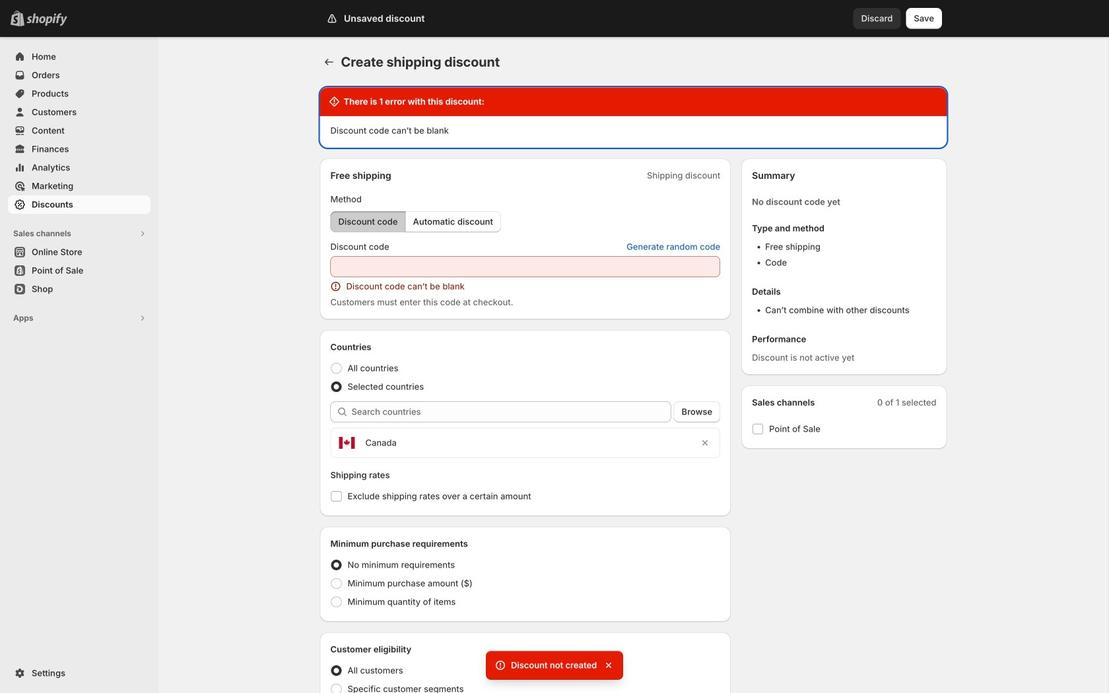 Task type: locate. For each thing, give the bounding box(es) containing it.
Search countries text field
[[352, 402, 671, 423]]

None text field
[[331, 256, 721, 277]]

shopify image
[[26, 13, 67, 26]]



Task type: vqa. For each thing, say whether or not it's contained in the screenshot.
PAGES
no



